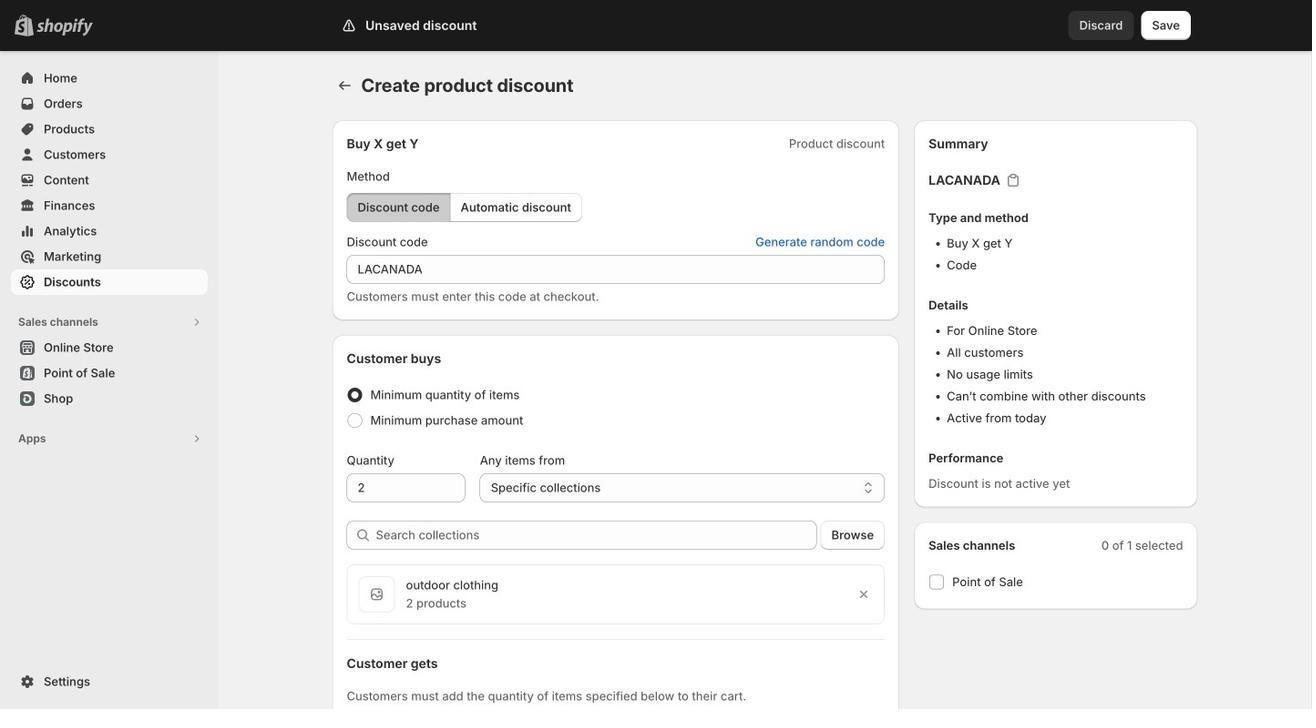 Task type: locate. For each thing, give the bounding box(es) containing it.
Search collections text field
[[376, 521, 817, 550]]

None text field
[[347, 474, 465, 503]]

None text field
[[347, 255, 885, 284]]



Task type: describe. For each thing, give the bounding box(es) containing it.
shopify image
[[36, 18, 93, 36]]



Task type: vqa. For each thing, say whether or not it's contained in the screenshot.
Shopify image
yes



